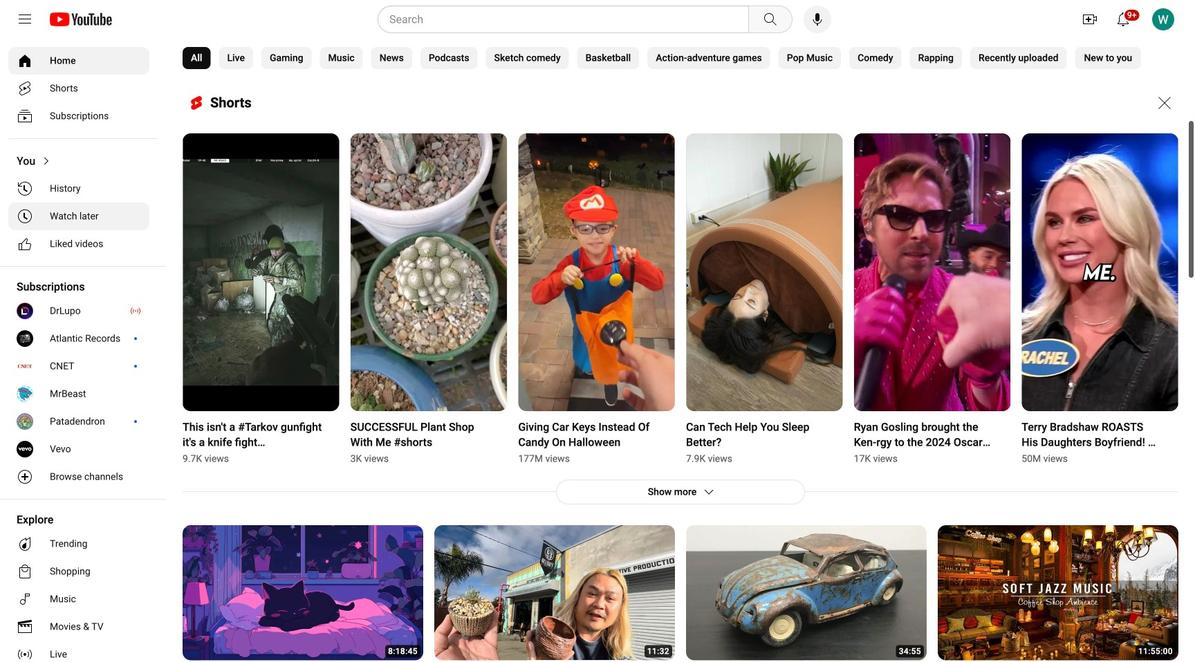 Task type: locate. For each thing, give the bounding box(es) containing it.
11 hours, 55 minutes element
[[1139, 648, 1173, 656]]

ryan gosling, mark ronson, slash & the kens - i'm just ken (live from the oscars 2024) by atlantic records 6,757,029 views 3 days ago 4 minutes, 23 seconds element
[[971, 1, 1162, 31]]

i survived 7 days in an abandoned city by mrbeast 132,584,413 views 12 days ago 17 minutes element
[[720, 1, 910, 31]]

34 minutes, 55 seconds element
[[899, 648, 922, 656]]

6 heading from the left
[[1022, 412, 1179, 466]]

Search text field
[[390, 10, 746, 28]]

sponsored image
[[434, 35, 492, 53]]

3 heading from the left
[[518, 412, 675, 466]]

tab list
[[183, 39, 1142, 77]]

None search field
[[353, 6, 796, 33]]

1 heading from the left
[[183, 412, 339, 466]]

4 heading from the left
[[686, 412, 843, 466]]

None text field
[[648, 487, 697, 498]]

heading
[[183, 412, 339, 466], [351, 412, 507, 466], [518, 412, 675, 466], [686, 412, 843, 466], [854, 412, 1011, 466], [1022, 412, 1179, 466]]

11 minutes, 32 seconds element
[[647, 648, 670, 656]]



Task type: describe. For each thing, give the bounding box(es) containing it.
deep focus music to improve concentration - 12 hours of ambient study music to concentrate #717 by relaxing melody 54,943 views streamed 2 weeks ago 10 hours, 26 minutes element
[[216, 1, 407, 31]]

mrbeast image
[[686, 1, 711, 26]]

2 heading from the left
[[351, 412, 507, 466]]

avatar image image
[[1153, 8, 1175, 30]]

8 hours, 18 minutes, 45 seconds element
[[388, 648, 418, 656]]

5 heading from the left
[[854, 412, 1011, 466]]



Task type: vqa. For each thing, say whether or not it's contained in the screenshot.
but inside the '@bombed642 4 months ago i like how all japanese songs tell a story like i can't understand it but i know it tells a story and these i absolutely love because of the mastery of the country guitar behind all of these songs'
no



